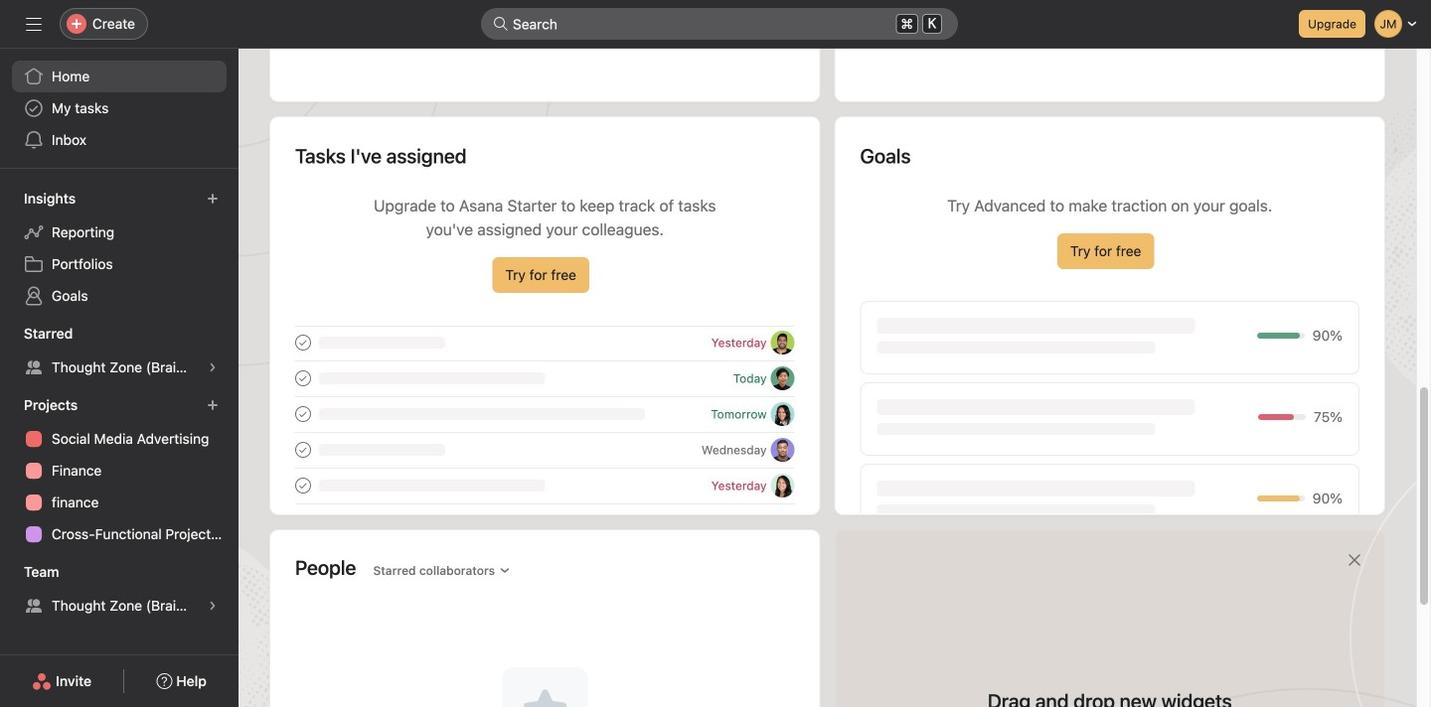 Task type: locate. For each thing, give the bounding box(es) containing it.
new insights image
[[207, 193, 219, 205]]

prominent image
[[493, 16, 509, 32]]

teams element
[[0, 555, 239, 626]]

starred element
[[0, 316, 239, 388]]

global element
[[0, 49, 239, 168]]

hide sidebar image
[[26, 16, 42, 32]]

new project or portfolio image
[[207, 400, 219, 412]]

None field
[[481, 8, 959, 40]]

insights element
[[0, 181, 239, 316]]



Task type: describe. For each thing, give the bounding box(es) containing it.
see details, thought zone (brainstorm space) image
[[207, 601, 219, 613]]

see details, thought zone (brainstorm space) image
[[207, 362, 219, 374]]

dismiss image
[[1347, 553, 1363, 569]]

Search tasks, projects, and more text field
[[481, 8, 959, 40]]

projects element
[[0, 388, 239, 555]]



Task type: vqa. For each thing, say whether or not it's contained in the screenshot.
the right More section actions image
no



